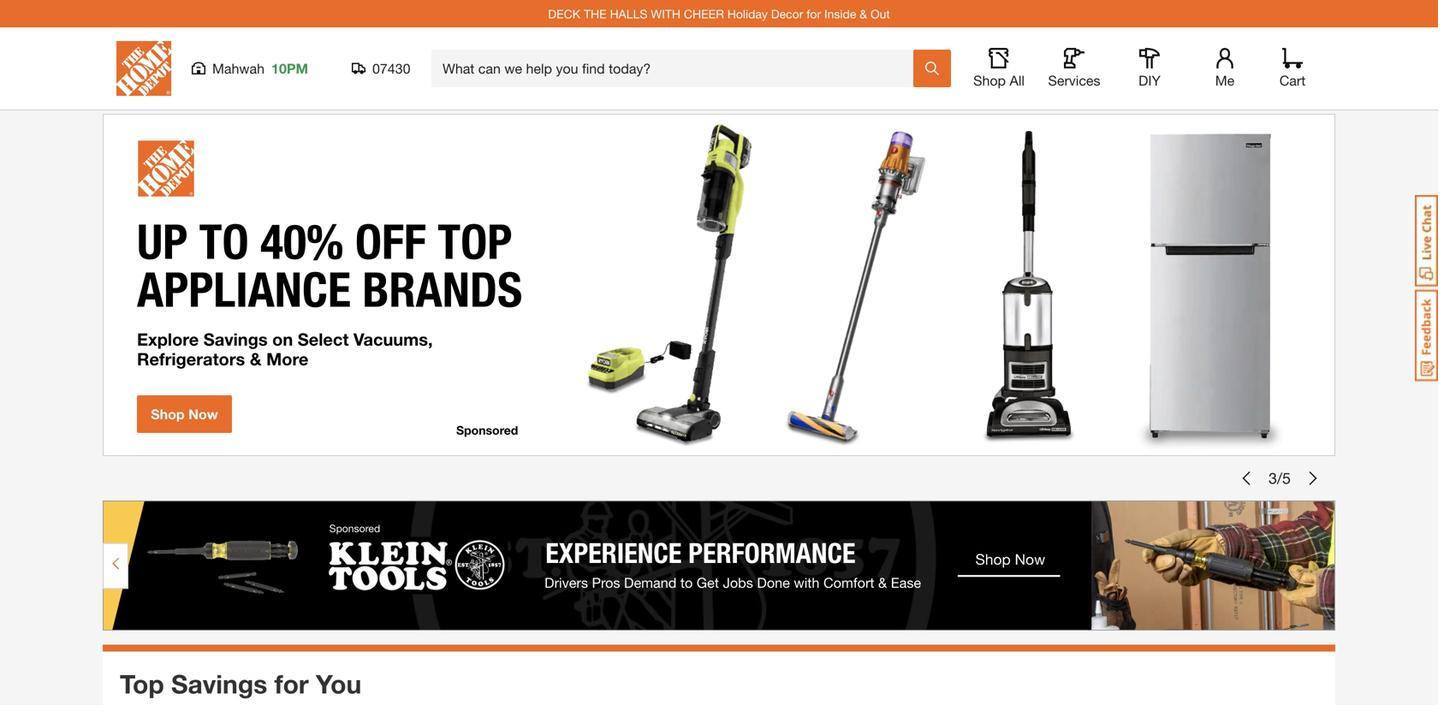 Task type: locate. For each thing, give the bounding box(es) containing it.
1 vertical spatial for
[[275, 669, 309, 700]]

for left inside
[[807, 7, 821, 21]]

shop all button
[[972, 48, 1027, 89]]

for
[[807, 7, 821, 21], [275, 669, 309, 700]]

decor
[[771, 7, 804, 21]]

mahwah
[[212, 60, 265, 77]]

feedback link image
[[1415, 289, 1439, 382]]

diy
[[1139, 72, 1161, 89]]

What can we help you find today? search field
[[443, 51, 913, 86]]

for left you
[[275, 669, 309, 700]]

shop
[[974, 72, 1006, 89]]

shop all
[[974, 72, 1025, 89]]

out
[[871, 7, 890, 21]]

mahwah 10pm
[[212, 60, 308, 77]]

0 vertical spatial for
[[807, 7, 821, 21]]

10pm
[[271, 60, 308, 77]]

/
[[1278, 469, 1283, 488]]

1 horizontal spatial for
[[807, 7, 821, 21]]

live chat image
[[1415, 195, 1439, 287]]

previous slide image
[[1240, 472, 1254, 486]]

0 horizontal spatial for
[[275, 669, 309, 700]]

cheer
[[684, 7, 724, 21]]

services
[[1049, 72, 1101, 89]]

next slide image
[[1307, 472, 1320, 486]]

all
[[1010, 72, 1025, 89]]

diy button
[[1123, 48, 1177, 89]]

top savings for you
[[120, 669, 362, 700]]

deck the halls with cheer holiday decor for inside & out
[[548, 7, 890, 21]]

the home depot logo image
[[116, 41, 171, 96]]



Task type: describe. For each thing, give the bounding box(es) containing it.
savings
[[171, 669, 267, 700]]

3 / 5
[[1269, 469, 1291, 488]]

with
[[651, 7, 681, 21]]

07430
[[372, 60, 411, 77]]

cart link
[[1274, 48, 1312, 89]]

&
[[860, 7, 867, 21]]

me button
[[1198, 48, 1253, 89]]

deck the halls with cheer holiday decor for inside & out link
[[548, 7, 890, 21]]

services button
[[1047, 48, 1102, 89]]

me
[[1216, 72, 1235, 89]]

halls
[[610, 7, 648, 21]]

5
[[1283, 469, 1291, 488]]

cart
[[1280, 72, 1306, 89]]

top
[[120, 669, 164, 700]]

you
[[316, 669, 362, 700]]

deck
[[548, 7, 581, 21]]

holiday
[[728, 7, 768, 21]]

3
[[1269, 469, 1278, 488]]

inside
[[825, 7, 857, 21]]

the
[[584, 7, 607, 21]]

07430 button
[[352, 60, 411, 77]]



Task type: vqa. For each thing, say whether or not it's contained in the screenshot.
room related to Dining Room
no



